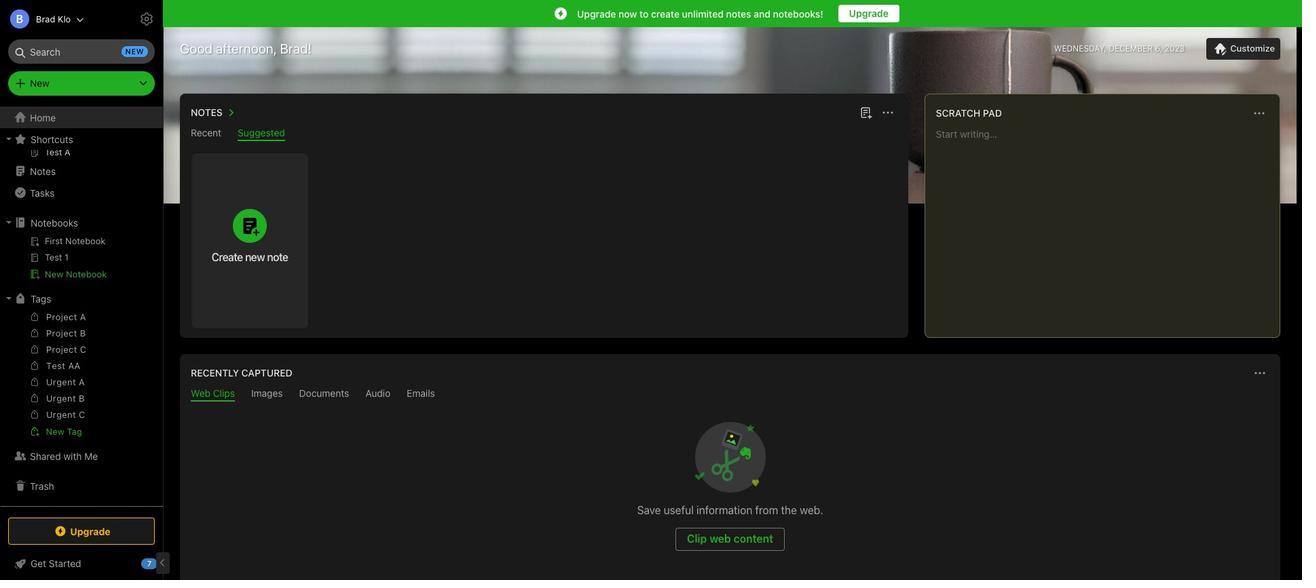 Task type: vqa. For each thing, say whether or not it's contained in the screenshot.
left upgrade
yes



Task type: locate. For each thing, give the bounding box(es) containing it.
tag
[[67, 427, 82, 437]]

urgent down urgent a
[[46, 393, 76, 404]]

tab list
[[183, 127, 906, 141], [183, 388, 1278, 402]]

a
[[80, 312, 86, 322], [79, 377, 85, 388]]

emails tab
[[407, 388, 435, 402]]

with
[[63, 451, 82, 462]]

2 vertical spatial new
[[46, 427, 64, 437]]

test
[[46, 360, 66, 371]]

urgent b
[[46, 393, 85, 404]]

c down "urgent b" link
[[79, 409, 85, 420]]

0 horizontal spatial new
[[125, 47, 144, 56]]

b down project a link
[[80, 328, 86, 339]]

0 vertical spatial c
[[80, 344, 86, 355]]

tags
[[31, 293, 51, 305]]

brad klo
[[36, 13, 71, 24]]

1 vertical spatial new
[[245, 251, 265, 264]]

tasks button
[[0, 182, 157, 204]]

0 vertical spatial urgent
[[46, 377, 76, 388]]

tasks
[[30, 187, 55, 199]]

2 urgent from the top
[[46, 393, 76, 404]]

scratch
[[936, 107, 981, 119]]

project up project b
[[46, 312, 77, 322]]

c down "project b" link
[[80, 344, 86, 355]]

1 horizontal spatial upgrade
[[577, 8, 616, 19]]

1 vertical spatial a
[[79, 377, 85, 388]]

1 urgent from the top
[[46, 377, 76, 388]]

upgrade button
[[839, 5, 900, 22]]

upgrade now to create unlimited notes and notebooks!
[[577, 8, 824, 19]]

scratch pad button
[[934, 105, 1002, 122]]

new for new
[[30, 77, 49, 89]]

save
[[637, 505, 661, 517]]

new
[[30, 77, 49, 89], [45, 269, 63, 280], [46, 427, 64, 437]]

notebooks link
[[0, 212, 157, 234]]

test aa link
[[0, 358, 157, 375]]

recent down notes button
[[191, 127, 222, 139]]

new tag
[[46, 427, 82, 437]]

notes up tasks in the top left of the page
[[30, 165, 56, 177]]

2 project from the top
[[46, 328, 77, 339]]

tab list for recently captured
[[183, 388, 1278, 402]]

upgrade for upgrade now to create unlimited notes and notebooks!
[[577, 8, 616, 19]]

6,
[[1156, 43, 1163, 54]]

audio tab
[[366, 388, 391, 402]]

upgrade inside button
[[849, 7, 889, 19]]

0 vertical spatial new
[[125, 47, 144, 56]]

project c link
[[0, 342, 157, 359]]

recent inside group
[[16, 132, 44, 143]]

a up "project b" link
[[80, 312, 86, 322]]

1 project from the top
[[46, 312, 77, 322]]

wednesday,
[[1055, 43, 1107, 54]]

3 project from the top
[[46, 344, 77, 355]]

new inside search box
[[125, 47, 144, 56]]

recent notes
[[16, 132, 71, 143]]

documents tab
[[299, 388, 349, 402]]

new left note at the top left
[[245, 251, 265, 264]]

0 vertical spatial notes
[[191, 107, 223, 118]]

Help and Learning task checklist field
[[0, 554, 163, 575]]

notes link
[[0, 160, 157, 182]]

tree
[[0, 27, 163, 506]]

group
[[0, 310, 157, 446]]

project a link
[[0, 310, 157, 326]]

more actions image
[[880, 105, 896, 121], [1252, 105, 1268, 122], [1252, 365, 1269, 382]]

shared
[[30, 451, 61, 462]]

audio
[[366, 388, 391, 399]]

useful
[[664, 505, 694, 517]]

get started
[[31, 558, 81, 570]]

0 horizontal spatial recent
[[16, 132, 44, 143]]

a down test aa "link"
[[79, 377, 85, 388]]

notes button
[[188, 105, 239, 121]]

project down project a
[[46, 328, 77, 339]]

captured
[[242, 367, 293, 379]]

trash
[[30, 481, 54, 492]]

Start writing… text field
[[936, 128, 1280, 327]]

new inside popup button
[[30, 77, 49, 89]]

2 tab list from the top
[[183, 388, 1278, 402]]

settings image
[[139, 11, 155, 27]]

tags button
[[0, 288, 157, 310]]

1 vertical spatial new
[[45, 269, 63, 280]]

upgrade
[[849, 7, 889, 19], [577, 8, 616, 19], [70, 526, 111, 538]]

1 horizontal spatial recent
[[191, 127, 222, 139]]

project up test aa
[[46, 344, 77, 355]]

urgent inside "link"
[[46, 409, 76, 420]]

notes
[[191, 107, 223, 118], [47, 132, 71, 143], [30, 165, 56, 177]]

2 vertical spatial notes
[[30, 165, 56, 177]]

b for urgent b
[[79, 393, 85, 404]]

recent tab
[[191, 127, 222, 141]]

tab list containing web clips
[[183, 388, 1278, 402]]

the
[[781, 505, 797, 517]]

Account field
[[0, 5, 84, 33]]

me
[[84, 451, 98, 462]]

1 tab list from the top
[[183, 127, 906, 141]]

new button
[[8, 71, 155, 96]]

2 vertical spatial project
[[46, 344, 77, 355]]

0 vertical spatial project
[[46, 312, 77, 322]]

1 horizontal spatial new
[[245, 251, 265, 264]]

clip web content button
[[676, 528, 785, 552]]

scratch pad
[[936, 107, 1002, 119]]

notebooks
[[31, 217, 78, 229]]

c for project c
[[80, 344, 86, 355]]

Search text field
[[18, 39, 145, 64]]

2 vertical spatial urgent
[[46, 409, 76, 420]]

recent inside tab list
[[191, 127, 222, 139]]

recently captured button
[[188, 365, 293, 382]]

afternoon,
[[216, 41, 277, 56]]

1 vertical spatial project
[[46, 328, 77, 339]]

klo
[[58, 13, 71, 24]]

group containing project a
[[0, 310, 157, 446]]

information
[[697, 505, 753, 517]]

customize
[[1231, 43, 1276, 54]]

0 vertical spatial new
[[30, 77, 49, 89]]

1 vertical spatial notes
[[47, 132, 71, 143]]

urgent down urgent b
[[46, 409, 76, 420]]

clip web content
[[687, 533, 774, 545]]

note
[[267, 251, 288, 264]]

urgent down test aa
[[46, 377, 76, 388]]

new left tag
[[46, 427, 64, 437]]

create
[[651, 8, 680, 19]]

c for urgent c
[[79, 409, 85, 420]]

1 vertical spatial tab list
[[183, 388, 1278, 402]]

new
[[125, 47, 144, 56], [245, 251, 265, 264]]

b
[[80, 328, 86, 339], [79, 393, 85, 404]]

new up "home"
[[30, 77, 49, 89]]

urgent for urgent b
[[46, 393, 76, 404]]

project for project a
[[46, 312, 77, 322]]

tab list containing recent
[[183, 127, 906, 141]]

1 vertical spatial urgent
[[46, 393, 76, 404]]

recent down "home"
[[16, 132, 44, 143]]

0 horizontal spatial upgrade
[[70, 526, 111, 538]]

More actions field
[[879, 103, 898, 122], [1250, 104, 1269, 123], [1251, 364, 1270, 383]]

clip
[[687, 533, 707, 545]]

from
[[756, 505, 779, 517]]

notes down "home"
[[47, 132, 71, 143]]

recent
[[191, 127, 222, 139], [16, 132, 44, 143]]

urgent for urgent a
[[46, 377, 76, 388]]

new up tags
[[45, 269, 63, 280]]

urgent c link
[[0, 407, 157, 424]]

web
[[710, 533, 731, 545]]

c inside "link"
[[79, 409, 85, 420]]

notes up recent tab
[[191, 107, 223, 118]]

new down settings image
[[125, 47, 144, 56]]

suggested tab panel
[[180, 141, 909, 338]]

trash link
[[0, 475, 157, 497]]

3 urgent from the top
[[46, 409, 76, 420]]

home link
[[0, 107, 163, 128]]

c
[[80, 344, 86, 355], [79, 409, 85, 420]]

1 vertical spatial c
[[79, 409, 85, 420]]

new notebook
[[45, 269, 107, 280]]

project c
[[46, 344, 86, 355]]

0 vertical spatial tab list
[[183, 127, 906, 141]]

1 vertical spatial b
[[79, 393, 85, 404]]

b down urgent a link
[[79, 393, 85, 404]]

urgent b link
[[0, 391, 157, 408]]

more actions image for scratch pad
[[1252, 105, 1268, 122]]

0 vertical spatial a
[[80, 312, 86, 322]]

web clips
[[191, 388, 235, 399]]

urgent a
[[46, 377, 85, 388]]

brad!
[[280, 41, 312, 56]]

0 vertical spatial b
[[80, 328, 86, 339]]

web clips tab
[[191, 388, 235, 402]]

2 horizontal spatial upgrade
[[849, 7, 889, 19]]



Task type: describe. For each thing, give the bounding box(es) containing it.
web clips tab panel
[[180, 402, 1281, 581]]

create new note button
[[192, 153, 308, 329]]

tab list for notes
[[183, 127, 906, 141]]

notes
[[726, 8, 752, 19]]

a for urgent a
[[79, 377, 85, 388]]

recent for recent notes
[[16, 132, 44, 143]]

more actions image for recently captured
[[1252, 365, 1269, 382]]

to
[[640, 8, 649, 19]]

get
[[31, 558, 46, 570]]

a for project a
[[80, 312, 86, 322]]

clips
[[213, 388, 235, 399]]

save useful information from the web.
[[637, 505, 824, 517]]

more actions field for scratch pad
[[1250, 104, 1269, 123]]

2023
[[1165, 43, 1185, 54]]

customize button
[[1207, 38, 1281, 60]]

urgent for urgent c
[[46, 409, 76, 420]]

now
[[619, 8, 637, 19]]

home
[[30, 112, 56, 123]]

web
[[191, 388, 211, 399]]

aa
[[68, 360, 81, 371]]

good afternoon, brad!
[[180, 41, 312, 56]]

shared with me link
[[0, 446, 157, 467]]

wednesday, december 6, 2023
[[1055, 43, 1185, 54]]

new inside 'button'
[[245, 251, 265, 264]]

december
[[1109, 43, 1153, 54]]

project for project b
[[46, 328, 77, 339]]

test aa
[[46, 360, 81, 371]]

and
[[754, 8, 771, 19]]

new for new notebook
[[45, 269, 63, 280]]

suggested
[[238, 127, 285, 139]]

documents
[[299, 388, 349, 399]]

emails
[[407, 388, 435, 399]]

shortcuts
[[31, 133, 73, 145]]

b for project b
[[80, 328, 86, 339]]

click to collapse image
[[158, 556, 168, 572]]

notebook
[[66, 269, 107, 280]]

started
[[49, 558, 81, 570]]

project b
[[46, 328, 86, 339]]

urgent a link
[[0, 375, 157, 391]]

shortcuts button
[[0, 128, 157, 150]]

images
[[251, 388, 283, 399]]

create new note
[[212, 251, 288, 264]]

recently captured
[[191, 367, 293, 379]]

good
[[180, 41, 213, 56]]

create
[[212, 251, 243, 264]]

shared with me
[[30, 451, 98, 462]]

content
[[734, 533, 774, 545]]

unlimited
[[682, 8, 724, 19]]

new notebook button
[[0, 266, 157, 283]]

tree containing home
[[0, 27, 163, 506]]

7
[[147, 560, 152, 568]]

notebooks!
[[773, 8, 824, 19]]

recent for recent
[[191, 127, 222, 139]]

expand tags image
[[3, 293, 14, 304]]

new tag button
[[0, 424, 157, 440]]

expand notebooks image
[[3, 217, 14, 228]]

notes inside button
[[191, 107, 223, 118]]

project b link
[[0, 326, 157, 342]]

more actions field for recently captured
[[1251, 364, 1270, 383]]

notes inside group
[[47, 132, 71, 143]]

new notebook group
[[0, 234, 157, 288]]

recently
[[191, 367, 239, 379]]

brad
[[36, 13, 55, 24]]

upgrade for upgrade button
[[849, 7, 889, 19]]

upgrade button
[[8, 518, 155, 545]]

new search field
[[18, 39, 148, 64]]

upgrade inside popup button
[[70, 526, 111, 538]]

suggested tab
[[238, 127, 285, 141]]

urgent c
[[46, 409, 85, 420]]

web.
[[800, 505, 824, 517]]

new for new tag
[[46, 427, 64, 437]]

project for project c
[[46, 344, 77, 355]]

pad
[[983, 107, 1002, 119]]

images tab
[[251, 388, 283, 402]]

recent notes group
[[0, 49, 157, 166]]



